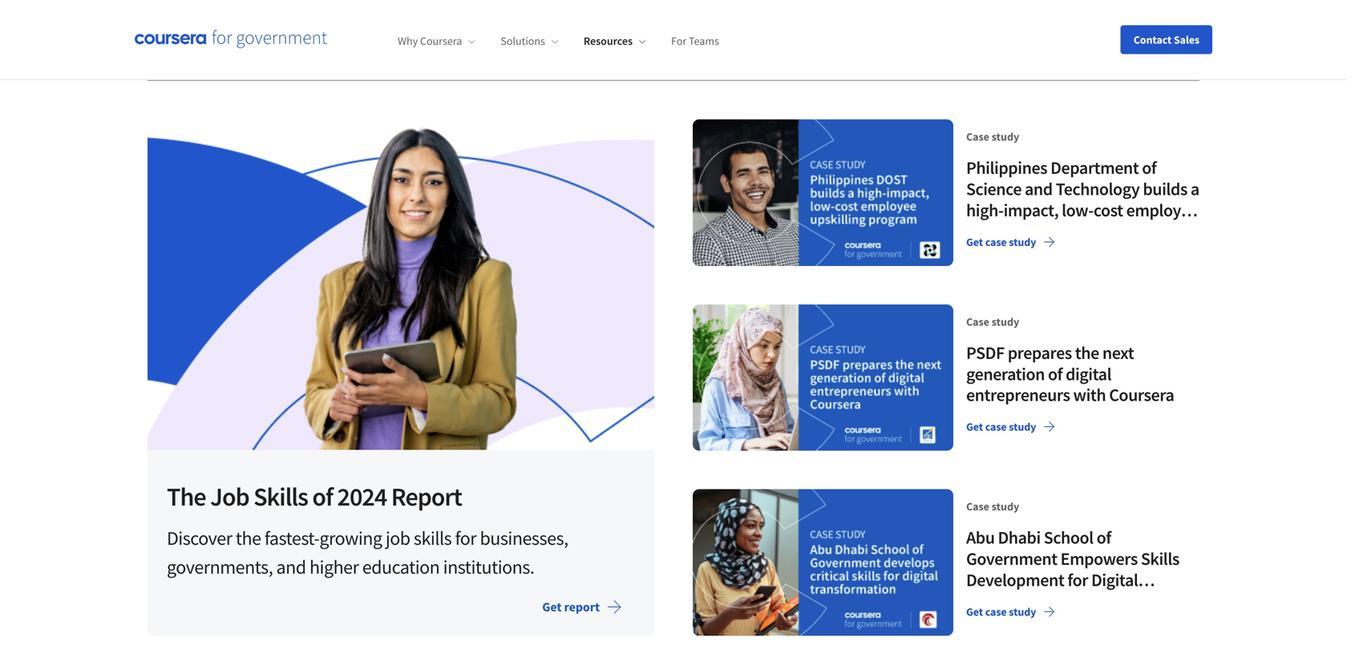 Task type: locate. For each thing, give the bounding box(es) containing it.
0 horizontal spatial skills
[[254, 481, 308, 513]]

2 case study from the top
[[967, 315, 1020, 329]]

report
[[564, 599, 600, 616]]

case for psdf prepares the next generation of digital entrepreneurs with coursera
[[967, 315, 990, 329]]

case down entrepreneurs
[[986, 420, 1007, 434]]

1 vertical spatial get case study button
[[960, 413, 1062, 442]]

resources for campus link
[[1018, 48, 1181, 67]]

1 vertical spatial case study
[[967, 315, 1020, 329]]

0 horizontal spatial resources
[[584, 34, 633, 48]]

of up employee
[[1142, 157, 1157, 179]]

of left digital at the bottom right
[[1048, 363, 1063, 385]]

0 vertical spatial the
[[1075, 342, 1100, 364]]

case study
[[967, 130, 1020, 144], [967, 315, 1020, 329], [967, 500, 1020, 514]]

1 horizontal spatial skills
[[1141, 548, 1180, 570]]

higher
[[310, 555, 359, 579]]

discover the fastest-growing job skills for businesses, governments, and higher education institutions.
[[167, 526, 568, 579]]

coursera down next at the right
[[1110, 384, 1175, 406]]

case study up the abu
[[967, 500, 1020, 514]]

entrepreneurs
[[967, 384, 1071, 406]]

get case study button down development
[[960, 598, 1062, 627]]

development
[[967, 569, 1065, 592]]

the
[[1075, 342, 1100, 364], [236, 526, 261, 551]]

get down entrepreneurs
[[967, 420, 983, 434]]

digital
[[1066, 363, 1112, 385]]

2 vertical spatial case
[[967, 500, 990, 514]]

solutions
[[501, 34, 545, 48]]

skills up fastest-
[[254, 481, 308, 513]]

skills
[[254, 481, 308, 513], [1141, 548, 1180, 570]]

get case study button down entrepreneurs
[[960, 413, 1062, 442]]

1 horizontal spatial resources
[[1018, 49, 1082, 66]]

1 vertical spatial case
[[967, 315, 990, 329]]

science
[[967, 178, 1022, 200]]

0 vertical spatial and
[[1025, 178, 1053, 200]]

0 vertical spatial coursera
[[420, 34, 462, 48]]

2 vertical spatial for
[[1068, 569, 1089, 592]]

case down development
[[986, 605, 1007, 620]]

coursera
[[420, 34, 462, 48], [1110, 384, 1175, 406]]

case up "psdf"
[[967, 315, 990, 329]]

case for abu dhabi school of government empowers skills development for digital transformation
[[967, 500, 990, 514]]

of right school
[[1097, 527, 1112, 549]]

skills
[[414, 526, 452, 551]]

get for psdf prepares the next generation of digital entrepreneurs with coursera
[[967, 420, 983, 434]]

and down fastest-
[[276, 555, 306, 579]]

of inside abu dhabi school of government empowers skills development for digital transformation
[[1097, 527, 1112, 549]]

0 horizontal spatial coursera
[[420, 34, 462, 48]]

why coursera link
[[398, 34, 475, 48]]

0 vertical spatial get case study
[[967, 235, 1037, 249]]

case down high-
[[986, 235, 1007, 249]]

get left report
[[542, 599, 562, 616]]

1 vertical spatial the
[[236, 526, 261, 551]]

the inside discover the fastest-growing job skills for businesses, governments, and higher education institutions.
[[236, 526, 261, 551]]

skills right digital
[[1141, 548, 1180, 570]]

1 horizontal spatial coursera
[[1110, 384, 1175, 406]]

2 case from the top
[[986, 420, 1007, 434]]

case study up "psdf"
[[967, 315, 1020, 329]]

3 get case study from the top
[[967, 605, 1037, 620]]

1 vertical spatial skills
[[1141, 548, 1180, 570]]

of
[[1142, 157, 1157, 179], [1048, 363, 1063, 385], [312, 481, 333, 513], [1097, 527, 1112, 549]]

coursera right why
[[420, 34, 462, 48]]

get case study
[[967, 235, 1037, 249], [967, 420, 1037, 434], [967, 605, 1037, 620]]

empowers
[[1061, 548, 1138, 570]]

abu
[[967, 527, 995, 549]]

0 vertical spatial resources
[[584, 34, 633, 48]]

department
[[1051, 157, 1139, 179]]

case
[[986, 235, 1007, 249], [986, 420, 1007, 434], [986, 605, 1007, 620]]

0 vertical spatial for
[[1086, 49, 1104, 66]]

0 horizontal spatial the
[[236, 526, 261, 551]]

1 vertical spatial case
[[986, 420, 1007, 434]]

get case study button down impact,
[[960, 228, 1062, 257]]

get case study down entrepreneurs
[[967, 420, 1037, 434]]

get for abu dhabi school of government empowers skills development for digital transformation
[[967, 605, 983, 620]]

campus
[[1107, 49, 1158, 66]]

0 horizontal spatial and
[[276, 555, 306, 579]]

governments,
[[167, 555, 273, 579]]

case for abu dhabi school of government empowers skills development for digital transformation
[[986, 605, 1007, 620]]

for
[[671, 34, 687, 48]]

1 vertical spatial resources
[[1018, 49, 1082, 66]]

3 case study from the top
[[967, 500, 1020, 514]]

2 get case study button from the top
[[960, 413, 1062, 442]]

solutions link
[[501, 34, 558, 48]]

study
[[992, 130, 1020, 144], [1009, 235, 1037, 249], [992, 315, 1020, 329], [1009, 420, 1037, 434], [992, 500, 1020, 514], [1009, 605, 1037, 620]]

1 case study from the top
[[967, 130, 1020, 144]]

1 horizontal spatial the
[[1075, 342, 1100, 364]]

abu dhabi school of government empowers skills development for digital transformation
[[967, 527, 1180, 613]]

3 get case study button from the top
[[960, 598, 1062, 627]]

program
[[1041, 220, 1103, 242]]

sales
[[1174, 32, 1200, 47]]

for right skills on the bottom left
[[455, 526, 477, 551]]

the left next at the right
[[1075, 342, 1100, 364]]

and inside the philippines department of science and technology builds a high-impact, low-cost employee upskilling program
[[1025, 178, 1053, 200]]

1 case from the top
[[986, 235, 1007, 249]]

a
[[1191, 178, 1200, 200]]

case
[[967, 130, 990, 144], [967, 315, 990, 329], [967, 500, 990, 514]]

get case study for psdf prepares the next generation of digital entrepreneurs with coursera
[[967, 420, 1037, 434]]

and
[[1025, 178, 1053, 200], [276, 555, 306, 579]]

psdf
[[967, 342, 1005, 364]]

get for philippines department of science and technology builds a high-impact, low-cost employee upskilling program
[[967, 235, 983, 249]]

get down high-
[[967, 235, 983, 249]]

1 vertical spatial and
[[276, 555, 306, 579]]

for left digital
[[1068, 569, 1089, 592]]

1 vertical spatial coursera
[[1110, 384, 1175, 406]]

2024
[[337, 481, 387, 513]]

case up philippines
[[967, 130, 990, 144]]

2 get case study from the top
[[967, 420, 1037, 434]]

0 vertical spatial case
[[986, 235, 1007, 249]]

of inside psdf prepares the next generation of digital entrepreneurs with coursera
[[1048, 363, 1063, 385]]

for left campus
[[1086, 49, 1104, 66]]

get case study down development
[[967, 605, 1037, 620]]

for
[[1086, 49, 1104, 66], [455, 526, 477, 551], [1068, 569, 1089, 592]]

2 vertical spatial case study
[[967, 500, 1020, 514]]

for teams
[[671, 34, 719, 48]]

0 vertical spatial case
[[967, 130, 990, 144]]

resources
[[584, 34, 633, 48], [1018, 49, 1082, 66]]

teams
[[689, 34, 719, 48]]

2 vertical spatial get case study button
[[960, 598, 1062, 627]]

1 vertical spatial get case study
[[967, 420, 1037, 434]]

and inside discover the fastest-growing job skills for businesses, governments, and higher education institutions.
[[276, 555, 306, 579]]

employee
[[1127, 199, 1199, 221]]

get case study button
[[960, 228, 1062, 257], [960, 413, 1062, 442], [960, 598, 1062, 627]]

study down impact,
[[1009, 235, 1037, 249]]

1 case from the top
[[967, 130, 990, 144]]

study down entrepreneurs
[[1009, 420, 1037, 434]]

2 vertical spatial case
[[986, 605, 1007, 620]]

the
[[167, 481, 206, 513]]

of inside the philippines department of science and technology builds a high-impact, low-cost employee upskilling program
[[1142, 157, 1157, 179]]

get inside button
[[542, 599, 562, 616]]

0 vertical spatial get case study button
[[960, 228, 1062, 257]]

case for philippines department of science and technology builds a high-impact, low-cost employee upskilling program
[[986, 235, 1007, 249]]

study down development
[[1009, 605, 1037, 620]]

get down development
[[967, 605, 983, 620]]

the job skills of 2024 report
[[167, 481, 462, 513]]

2 vertical spatial get case study
[[967, 605, 1037, 620]]

get
[[967, 235, 983, 249], [967, 420, 983, 434], [542, 599, 562, 616], [967, 605, 983, 620]]

2 case from the top
[[967, 315, 990, 329]]

1 vertical spatial for
[[455, 526, 477, 551]]

philippines department of science and technology builds a high-impact, low-cost employee upskilling program
[[967, 157, 1200, 242]]

builds
[[1143, 178, 1188, 200]]

for teams link
[[671, 34, 719, 48]]

case study up philippines
[[967, 130, 1020, 144]]

get case study button for abu dhabi school of government empowers skills development for digital transformation
[[960, 598, 1062, 627]]

the up "governments,"
[[236, 526, 261, 551]]

1 horizontal spatial and
[[1025, 178, 1053, 200]]

0 vertical spatial case study
[[967, 130, 1020, 144]]

1 get case study button from the top
[[960, 228, 1062, 257]]

resources for resources link
[[584, 34, 633, 48]]

3 case from the top
[[967, 500, 990, 514]]

3 case from the top
[[986, 605, 1007, 620]]

case up the abu
[[967, 500, 990, 514]]

and left low-
[[1025, 178, 1053, 200]]

job
[[210, 481, 249, 513]]

1 get case study from the top
[[967, 235, 1037, 249]]

resources inside resources for campus link
[[1018, 49, 1082, 66]]

why coursera
[[398, 34, 462, 48]]

get case study down high-
[[967, 235, 1037, 249]]



Task type: describe. For each thing, give the bounding box(es) containing it.
government
[[967, 548, 1058, 570]]

study up dhabi
[[992, 500, 1020, 514]]

resources for campus
[[1018, 49, 1158, 66]]

transformation
[[967, 591, 1079, 613]]

prepares
[[1008, 342, 1072, 364]]

coursera inside psdf prepares the next generation of digital entrepreneurs with coursera
[[1110, 384, 1175, 406]]

0 vertical spatial skills
[[254, 481, 308, 513]]

digital
[[1092, 569, 1139, 592]]

cost
[[1094, 199, 1124, 221]]

next
[[1103, 342, 1134, 364]]

school
[[1044, 527, 1094, 549]]

study up "psdf"
[[992, 315, 1020, 329]]

education
[[362, 555, 440, 579]]

high-
[[967, 199, 1004, 221]]

the inside psdf prepares the next generation of digital entrepreneurs with coursera
[[1075, 342, 1100, 364]]

all resources
[[157, 49, 237, 67]]

technology
[[1056, 178, 1140, 200]]

skills inside abu dhabi school of government empowers skills development for digital transformation
[[1141, 548, 1180, 570]]

contact sales button
[[1121, 25, 1213, 54]]

get case study for abu dhabi school of government empowers skills development for digital transformation
[[967, 605, 1037, 620]]

study up philippines
[[992, 130, 1020, 144]]

psdf prepares the next generation of digital entrepreneurs with coursera
[[967, 342, 1175, 406]]

get case study button for psdf prepares the next generation of digital entrepreneurs with coursera
[[960, 413, 1062, 442]]

resources link
[[584, 34, 646, 48]]

case study for philippines
[[967, 130, 1020, 144]]

all resources tab list
[[148, 39, 635, 80]]

all resources link
[[148, 39, 247, 77]]

of left 2024
[[312, 481, 333, 513]]

id58504 jobskillsreport resourcetile 312x176 2x-1 image
[[148, 120, 655, 450]]

philippines
[[967, 157, 1048, 179]]

get report
[[542, 599, 600, 616]]

low-
[[1062, 199, 1094, 221]]

impact,
[[1004, 199, 1059, 221]]

case study for psdf
[[967, 315, 1020, 329]]

growing
[[320, 526, 382, 551]]

fastest-
[[265, 526, 320, 551]]

resources for resources for campus
[[1018, 49, 1082, 66]]

get case study for philippines department of science and technology builds a high-impact, low-cost employee upskilling program
[[967, 235, 1037, 249]]

contact
[[1134, 32, 1172, 47]]

all
[[157, 49, 174, 67]]

contact sales
[[1134, 32, 1200, 47]]

get for discover the fastest-growing job skills for businesses, governments, and higher education institutions.
[[542, 599, 562, 616]]

why
[[398, 34, 418, 48]]

generation
[[967, 363, 1045, 385]]

businesses,
[[480, 526, 568, 551]]

case for psdf prepares the next generation of digital entrepreneurs with coursera
[[986, 420, 1007, 434]]

get case study button for philippines department of science and technology builds a high-impact, low-cost employee upskilling program
[[960, 228, 1062, 257]]

dhabi
[[998, 527, 1041, 549]]

for inside abu dhabi school of government empowers skills development for digital transformation
[[1068, 569, 1089, 592]]

coursera for government image
[[135, 30, 327, 49]]

report
[[391, 481, 462, 513]]

upskilling
[[967, 220, 1037, 242]]

resources
[[176, 49, 237, 67]]

job
[[386, 526, 410, 551]]

with
[[1074, 384, 1106, 406]]

for inside discover the fastest-growing job skills for businesses, governments, and higher education institutions.
[[455, 526, 477, 551]]

get report button
[[530, 588, 635, 627]]

discover
[[167, 526, 232, 551]]

case for philippines department of science and technology builds a high-impact, low-cost employee upskilling program
[[967, 130, 990, 144]]

institutions.
[[443, 555, 535, 579]]

case study for abu
[[967, 500, 1020, 514]]



Task type: vqa. For each thing, say whether or not it's contained in the screenshot.
Tuition
no



